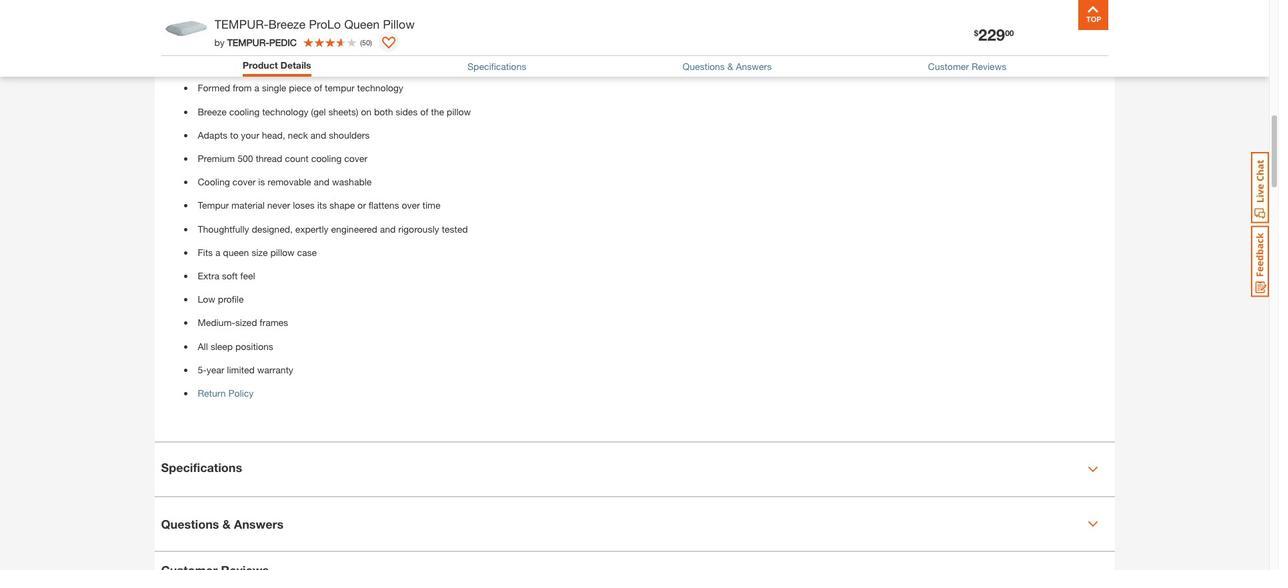 Task type: locate. For each thing, give the bounding box(es) containing it.
cover left the is
[[232, 176, 256, 188]]

0 horizontal spatial you
[[798, 42, 814, 53]]

breeze right "touch"
[[626, 42, 654, 53]]

0 horizontal spatial head,
[[198, 59, 221, 70]]

1 vertical spatial to
[[230, 129, 238, 141]]

sheets)
[[328, 106, 358, 117]]

technology,
[[657, 42, 705, 53]]

1 vertical spatial of
[[420, 106, 428, 117]]

1 vertical spatial cover
[[232, 176, 256, 188]]

1 vertical spatial material
[[231, 200, 265, 211]]

2 breeze from the left
[[740, 42, 768, 53]]

sleep
[[211, 340, 233, 352]]

$ 229 00
[[974, 25, 1014, 44]]

0 horizontal spatial shoulders
[[265, 59, 305, 70]]

formed from a single piece of tempur technology
[[198, 82, 403, 94]]

head,
[[198, 59, 221, 70], [262, 129, 285, 141]]

tempur up 'sheets)'
[[325, 82, 355, 94]]

1 horizontal spatial cooling
[[311, 153, 342, 164]]

low profile
[[198, 293, 244, 305]]

head, down sleep
[[198, 59, 221, 70]]

material inside sleep hot, engineered from one-of-a-kind tempur material and paired with our premium, cool-to-touch breeze technology, tempur-breeze keeps you cooler as you fall asleep while precisely adapting to your head, neck and shoulders
[[405, 42, 439, 53]]

1 horizontal spatial shoulders
[[329, 129, 370, 141]]

pillow
[[383, 17, 415, 31]]

policy
[[228, 387, 254, 399]]

0 vertical spatial engineered
[[243, 42, 289, 53]]

1 vertical spatial from
[[233, 82, 252, 94]]

extra soft feel
[[198, 270, 255, 281]]

touch
[[600, 42, 623, 53]]

its
[[317, 200, 327, 211]]

material down the pillow at the top of the page
[[405, 42, 439, 53]]

breeze cooling technology (gel sheets) on both sides of the pillow
[[198, 106, 471, 117]]

1 horizontal spatial questions & answers
[[683, 61, 772, 72]]

to right the 'adapting'
[[1022, 42, 1030, 53]]

to right 'adapts'
[[230, 129, 238, 141]]

pillow right size
[[270, 247, 295, 258]]

technology
[[357, 82, 403, 94], [262, 106, 308, 117]]

of
[[314, 82, 322, 94], [420, 106, 428, 117]]

over
[[402, 200, 420, 211]]

1 horizontal spatial questions
[[683, 61, 725, 72]]

shape
[[329, 200, 355, 211]]

breeze
[[268, 17, 306, 31], [198, 106, 227, 117]]

0 vertical spatial shoulders
[[265, 59, 305, 70]]

and left paired
[[441, 42, 457, 53]]

1 vertical spatial answers
[[234, 517, 284, 531]]

1 vertical spatial pillow
[[270, 247, 295, 258]]

questions & answers
[[683, 61, 772, 72], [161, 517, 284, 531]]

1 horizontal spatial of
[[420, 106, 428, 117]]

tempur material never loses its shape or flattens over time
[[198, 200, 441, 211]]

1 vertical spatial technology
[[262, 106, 308, 117]]

and down flattens
[[380, 223, 396, 234]]

1 vertical spatial questions & answers
[[161, 517, 284, 531]]

0 horizontal spatial to
[[230, 129, 238, 141]]

engineered
[[243, 42, 289, 53], [331, 223, 377, 234]]

tempur-
[[214, 17, 268, 31], [227, 36, 269, 48]]

specifications
[[467, 61, 526, 72], [161, 460, 242, 475]]

fits a queen size pillow case
[[198, 247, 317, 258]]

1 horizontal spatial material
[[405, 42, 439, 53]]

0 horizontal spatial from
[[233, 82, 252, 94]]

0 vertical spatial head,
[[198, 59, 221, 70]]

of right piece on the left top
[[314, 82, 322, 94]]

1 vertical spatial questions
[[161, 517, 219, 531]]

1 horizontal spatial breeze
[[268, 17, 306, 31]]

neck up count
[[288, 129, 308, 141]]

all sleep positions
[[198, 340, 273, 352]]

year
[[207, 364, 224, 375]]

1 horizontal spatial technology
[[357, 82, 403, 94]]

your up 500
[[241, 129, 259, 141]]

0 vertical spatial cover
[[344, 153, 367, 164]]

technology up 'both'
[[357, 82, 403, 94]]

live chat image
[[1251, 152, 1269, 223]]

0 vertical spatial material
[[405, 42, 439, 53]]

tempur- up the product
[[227, 36, 269, 48]]

&
[[727, 61, 733, 72], [222, 517, 231, 531]]

1 vertical spatial tempur
[[325, 82, 355, 94]]

1 vertical spatial your
[[241, 129, 259, 141]]

removable
[[268, 176, 311, 188]]

one-
[[313, 42, 332, 53]]

0 horizontal spatial questions
[[161, 517, 219, 531]]

1 horizontal spatial you
[[857, 42, 872, 53]]

tempur right )
[[373, 42, 403, 53]]

1 horizontal spatial answers
[[736, 61, 772, 72]]

0 vertical spatial questions
[[683, 61, 725, 72]]

top button
[[1078, 0, 1108, 30]]

display image
[[382, 37, 395, 50]]

1 horizontal spatial head,
[[262, 129, 285, 141]]

adapting
[[983, 42, 1019, 53]]

1 horizontal spatial specifications
[[467, 61, 526, 72]]

feedback link image
[[1251, 225, 1269, 297]]

0 horizontal spatial of
[[314, 82, 322, 94]]

1 horizontal spatial your
[[1033, 42, 1051, 53]]

1 vertical spatial cooling
[[311, 153, 342, 164]]

you right keeps
[[798, 42, 814, 53]]

answers
[[736, 61, 772, 72], [234, 517, 284, 531]]

0 vertical spatial from
[[292, 42, 311, 53]]

tempur- up by tempur-pedic
[[214, 17, 268, 31]]

product details
[[243, 59, 311, 71]]

0 horizontal spatial technology
[[262, 106, 308, 117]]

1 breeze from the left
[[626, 42, 654, 53]]

1 vertical spatial neck
[[288, 129, 308, 141]]

cooling down formed on the left
[[229, 106, 260, 117]]

formed
[[198, 82, 230, 94]]

on
[[361, 106, 371, 117]]

cover up washable
[[344, 153, 367, 164]]

2 you from the left
[[857, 42, 872, 53]]

1 horizontal spatial breeze
[[740, 42, 768, 53]]

1 vertical spatial a
[[215, 247, 220, 258]]

single
[[262, 82, 286, 94]]

229
[[978, 25, 1005, 44]]

loses
[[293, 200, 315, 211]]

0 vertical spatial a
[[254, 82, 259, 94]]

0 horizontal spatial engineered
[[243, 42, 289, 53]]

)
[[370, 38, 372, 46]]

pillow right the
[[447, 106, 471, 117]]

0 vertical spatial to
[[1022, 42, 1030, 53]]

precisely
[[943, 42, 980, 53]]

by tempur-pedic
[[214, 36, 297, 48]]

1 vertical spatial engineered
[[331, 223, 377, 234]]

0 horizontal spatial answers
[[234, 517, 284, 531]]

material
[[405, 42, 439, 53], [231, 200, 265, 211]]

shoulders down 'sheets)'
[[329, 129, 370, 141]]

breeze up pedic
[[268, 17, 306, 31]]

1 horizontal spatial a
[[254, 82, 259, 94]]

tempur inside sleep hot, engineered from one-of-a-kind tempur material and paired with our premium, cool-to-touch breeze technology, tempur-breeze keeps you cooler as you fall asleep while precisely adapting to your head, neck and shoulders
[[373, 42, 403, 53]]

of left the
[[420, 106, 428, 117]]

0 horizontal spatial specifications
[[161, 460, 242, 475]]

0 horizontal spatial questions & answers
[[161, 517, 284, 531]]

material down the is
[[231, 200, 265, 211]]

cooler
[[816, 42, 842, 53]]

customer
[[928, 61, 969, 72]]

0 horizontal spatial pillow
[[270, 247, 295, 258]]

you
[[798, 42, 814, 53], [857, 42, 872, 53]]

0 vertical spatial tempur
[[373, 42, 403, 53]]

your
[[1033, 42, 1051, 53], [241, 129, 259, 141]]

to-
[[588, 42, 600, 53]]

breeze
[[626, 42, 654, 53], [740, 42, 768, 53]]

0 vertical spatial of
[[314, 82, 322, 94]]

0 horizontal spatial neck
[[224, 59, 244, 70]]

breeze up 'adapts'
[[198, 106, 227, 117]]

product
[[243, 59, 278, 71]]

adapts to your head, neck and shoulders
[[198, 129, 370, 141]]

medium-sized frames
[[198, 317, 288, 328]]

50
[[362, 38, 370, 46]]

cover
[[344, 153, 367, 164], [232, 176, 256, 188]]

low
[[198, 293, 215, 305]]

1 horizontal spatial neck
[[288, 129, 308, 141]]

return policy link
[[198, 387, 254, 399]]

by
[[214, 36, 225, 48]]

0 vertical spatial pillow
[[447, 106, 471, 117]]

fits
[[198, 247, 213, 258]]

from up details
[[292, 42, 311, 53]]

0 horizontal spatial your
[[241, 129, 259, 141]]

shoulders down pedic
[[265, 59, 305, 70]]

engineered down or
[[331, 223, 377, 234]]

0 vertical spatial your
[[1033, 42, 1051, 53]]

1 vertical spatial breeze
[[198, 106, 227, 117]]

0 horizontal spatial tempur
[[325, 82, 355, 94]]

head, up the thread on the left of page
[[262, 129, 285, 141]]

1 horizontal spatial engineered
[[331, 223, 377, 234]]

1 vertical spatial tempur-
[[227, 36, 269, 48]]

0 vertical spatial questions & answers
[[683, 61, 772, 72]]

1 horizontal spatial pillow
[[447, 106, 471, 117]]

both
[[374, 106, 393, 117]]

from
[[292, 42, 311, 53], [233, 82, 252, 94]]

a
[[254, 82, 259, 94], [215, 247, 220, 258]]

you right as
[[857, 42, 872, 53]]

from right formed on the left
[[233, 82, 252, 94]]

(
[[360, 38, 362, 46]]

0 vertical spatial neck
[[224, 59, 244, 70]]

breeze left keeps
[[740, 42, 768, 53]]

neck down hot,
[[224, 59, 244, 70]]

a right the fits
[[215, 247, 220, 258]]

and down by tempur-pedic
[[246, 59, 262, 70]]

technology up adapts to your head, neck and shoulders
[[262, 106, 308, 117]]

your right the 'adapting'
[[1033, 42, 1051, 53]]

premium 500 thread count cooling cover
[[198, 153, 367, 164]]

cooling right count
[[311, 153, 342, 164]]

product details button
[[243, 59, 311, 73], [243, 59, 311, 71]]

0 horizontal spatial breeze
[[626, 42, 654, 53]]

0 vertical spatial &
[[727, 61, 733, 72]]

0 horizontal spatial &
[[222, 517, 231, 531]]

count
[[285, 153, 309, 164]]

1 horizontal spatial tempur
[[373, 42, 403, 53]]

a left single
[[254, 82, 259, 94]]

1 vertical spatial shoulders
[[329, 129, 370, 141]]

head, inside sleep hot, engineered from one-of-a-kind tempur material and paired with our premium, cool-to-touch breeze technology, tempur-breeze keeps you cooler as you fall asleep while precisely adapting to your head, neck and shoulders
[[198, 59, 221, 70]]

case
[[297, 247, 317, 258]]

questions
[[683, 61, 725, 72], [161, 517, 219, 531]]

engineered up the product
[[243, 42, 289, 53]]

from inside sleep hot, engineered from one-of-a-kind tempur material and paired with our premium, cool-to-touch breeze technology, tempur-breeze keeps you cooler as you fall asleep while precisely adapting to your head, neck and shoulders
[[292, 42, 311, 53]]

0 horizontal spatial cooling
[[229, 106, 260, 117]]

0 horizontal spatial cover
[[232, 176, 256, 188]]

1 horizontal spatial from
[[292, 42, 311, 53]]

1 horizontal spatial to
[[1022, 42, 1030, 53]]



Task type: describe. For each thing, give the bounding box(es) containing it.
shoulders inside sleep hot, engineered from one-of-a-kind tempur material and paired with our premium, cool-to-touch breeze technology, tempur-breeze keeps you cooler as you fall asleep while precisely adapting to your head, neck and shoulders
[[265, 59, 305, 70]]

1 vertical spatial head,
[[262, 129, 285, 141]]

neck inside sleep hot, engineered from one-of-a-kind tempur material and paired with our premium, cool-to-touch breeze technology, tempur-breeze keeps you cooler as you fall asleep while precisely adapting to your head, neck and shoulders
[[224, 59, 244, 70]]

engineered inside sleep hot, engineered from one-of-a-kind tempur material and paired with our premium, cool-to-touch breeze technology, tempur-breeze keeps you cooler as you fall asleep while precisely adapting to your head, neck and shoulders
[[243, 42, 289, 53]]

and up its at left
[[314, 176, 329, 188]]

return policy
[[198, 387, 254, 399]]

paired
[[460, 42, 486, 53]]

1 vertical spatial specifications
[[161, 460, 242, 475]]

is
[[258, 176, 265, 188]]

customer reviews
[[928, 61, 1006, 72]]

0 vertical spatial specifications
[[467, 61, 526, 72]]

sized
[[235, 317, 257, 328]]

0 vertical spatial tempur-
[[214, 17, 268, 31]]

kind
[[353, 42, 370, 53]]

with
[[488, 42, 506, 53]]

cooling
[[198, 176, 230, 188]]

sleep hot, engineered from one-of-a-kind tempur material and paired with our premium, cool-to-touch breeze technology, tempur-breeze keeps you cooler as you fall asleep while precisely adapting to your head, neck and shoulders
[[198, 42, 1051, 70]]

positions
[[235, 340, 273, 352]]

1 vertical spatial &
[[222, 517, 231, 531]]

0 vertical spatial breeze
[[268, 17, 306, 31]]

medium-
[[198, 317, 235, 328]]

thoughtfully
[[198, 223, 249, 234]]

cool-
[[566, 42, 588, 53]]

0 vertical spatial technology
[[357, 82, 403, 94]]

soft
[[222, 270, 238, 281]]

reviews
[[972, 61, 1006, 72]]

0 horizontal spatial breeze
[[198, 106, 227, 117]]

caret image
[[1087, 519, 1098, 530]]

00
[[1005, 28, 1014, 38]]

designed,
[[252, 223, 293, 234]]

a-
[[344, 42, 353, 53]]

1 horizontal spatial &
[[727, 61, 733, 72]]

0 vertical spatial cooling
[[229, 106, 260, 117]]

warranty
[[257, 364, 293, 375]]

0 horizontal spatial a
[[215, 247, 220, 258]]

our
[[508, 42, 522, 53]]

$
[[974, 28, 978, 38]]

never
[[267, 200, 290, 211]]

(gel
[[311, 106, 326, 117]]

profile
[[218, 293, 244, 305]]

flattens
[[369, 200, 399, 211]]

caret image
[[1087, 464, 1098, 475]]

prolo
[[309, 17, 341, 31]]

while
[[919, 42, 941, 53]]

queen
[[344, 17, 380, 31]]

or
[[358, 200, 366, 211]]

and down (gel
[[310, 129, 326, 141]]

keeps
[[771, 42, 796, 53]]

cooling cover is removable and washable
[[198, 176, 372, 188]]

rigorously
[[398, 223, 439, 234]]

product image image
[[164, 7, 208, 50]]

limited
[[227, 364, 255, 375]]

your inside sleep hot, engineered from one-of-a-kind tempur material and paired with our premium, cool-to-touch breeze technology, tempur-breeze keeps you cooler as you fall asleep while precisely adapting to your head, neck and shoulders
[[1033, 42, 1051, 53]]

1 you from the left
[[798, 42, 814, 53]]

as
[[845, 42, 854, 53]]

tested
[[442, 223, 468, 234]]

hot,
[[224, 42, 240, 53]]

tempur
[[198, 200, 229, 211]]

0 vertical spatial answers
[[736, 61, 772, 72]]

5-
[[198, 364, 207, 375]]

fall
[[875, 42, 887, 53]]

0 horizontal spatial material
[[231, 200, 265, 211]]

feel
[[240, 270, 255, 281]]

tempur-breeze prolo queen pillow
[[214, 17, 415, 31]]

thoughtfully designed, expertly engineered and rigorously tested
[[198, 223, 468, 234]]

1 horizontal spatial cover
[[344, 153, 367, 164]]

sides
[[396, 106, 418, 117]]

adapts
[[198, 129, 227, 141]]

tempur-
[[707, 42, 740, 53]]

washable
[[332, 176, 372, 188]]

premium,
[[524, 42, 564, 53]]

500
[[238, 153, 253, 164]]

extra
[[198, 270, 219, 281]]

queen
[[223, 247, 249, 258]]

thread
[[256, 153, 282, 164]]

the
[[431, 106, 444, 117]]

asleep
[[889, 42, 917, 53]]

all
[[198, 340, 208, 352]]

time
[[423, 200, 441, 211]]

to inside sleep hot, engineered from one-of-a-kind tempur material and paired with our premium, cool-to-touch breeze technology, tempur-breeze keeps you cooler as you fall asleep while precisely adapting to your head, neck and shoulders
[[1022, 42, 1030, 53]]

5-year limited warranty
[[198, 364, 293, 375]]

pedic
[[269, 36, 297, 48]]

( 50 )
[[360, 38, 372, 46]]

of-
[[332, 42, 344, 53]]



Task type: vqa. For each thing, say whether or not it's contained in the screenshot.
"Best Seller"
no



